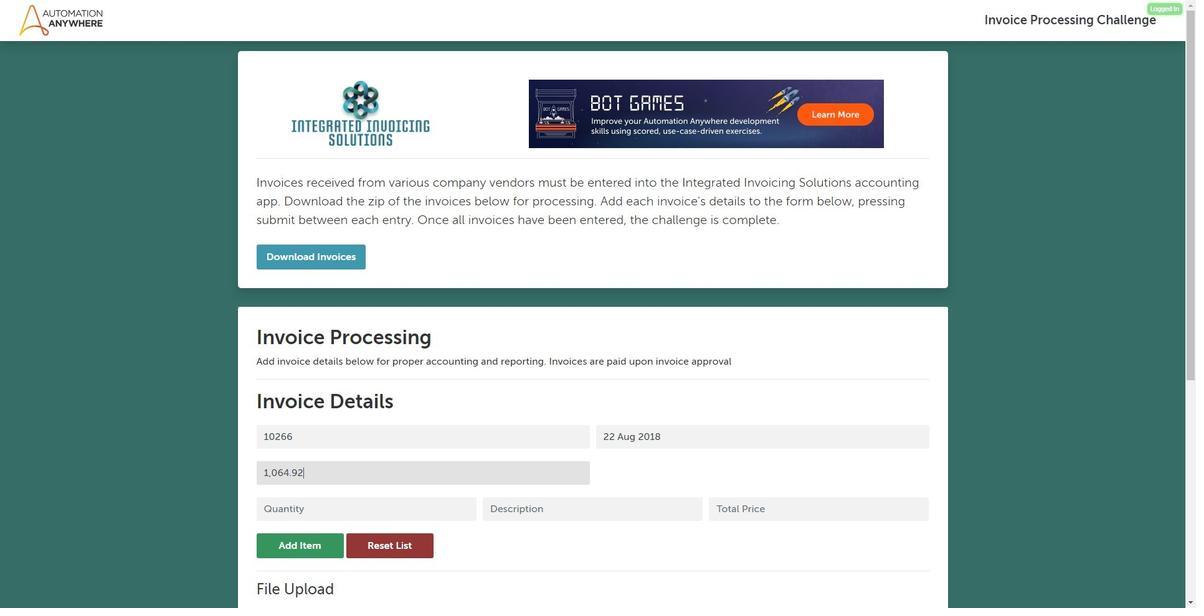Task type: describe. For each thing, give the bounding box(es) containing it.
Total Price text field
[[709, 498, 930, 522]]

header logo image
[[19, 5, 106, 36]]

Invoice Date text field
[[596, 426, 930, 449]]



Task type: vqa. For each thing, say whether or not it's contained in the screenshot.
Description text box
yes



Task type: locate. For each thing, give the bounding box(es) containing it.
Invoice Number text field
[[256, 426, 590, 449]]

Quantity text field
[[256, 498, 477, 522]]

Invoice Total text field
[[256, 462, 590, 485]]

Description text field
[[483, 498, 703, 522]]



